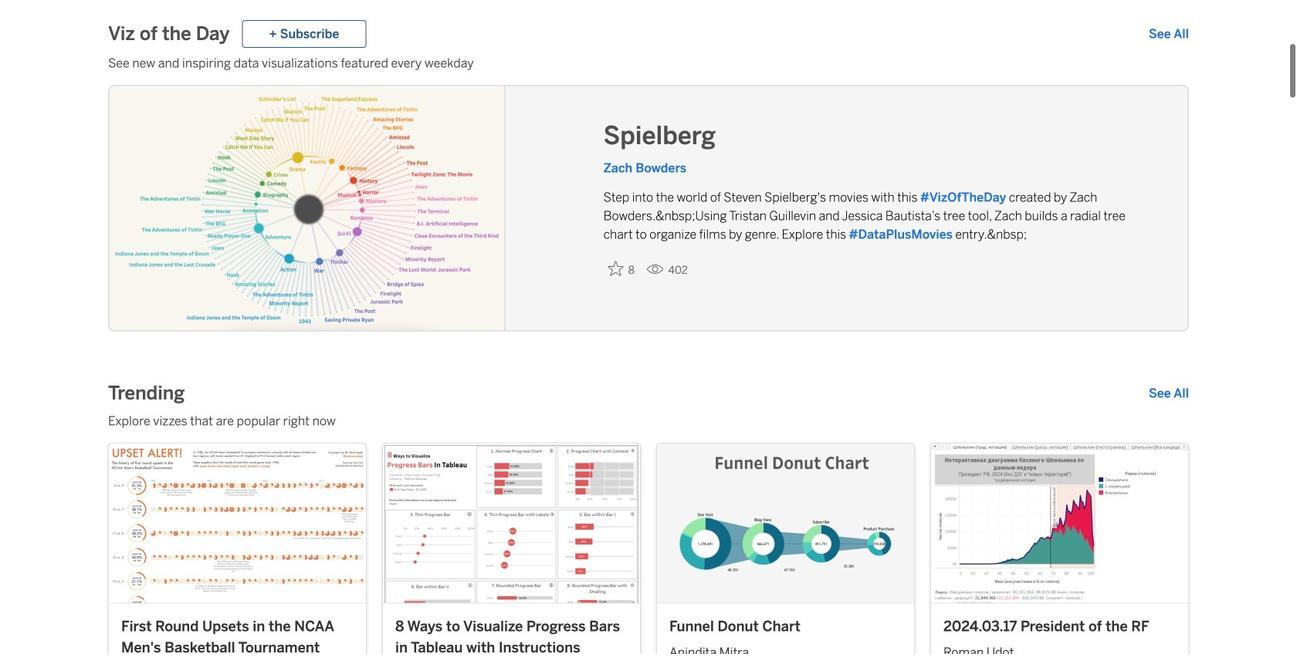 Task type: describe. For each thing, give the bounding box(es) containing it.
add favorite image
[[608, 261, 624, 276]]

tableau public viz of the day image
[[110, 86, 506, 334]]

4 workbook thumbnail image from the left
[[931, 444, 1188, 603]]

explore vizzes that are popular right now element
[[108, 412, 1189, 431]]

2 workbook thumbnail image from the left
[[383, 444, 640, 603]]

see new and inspiring data visualizations featured every weekday element
[[108, 54, 1189, 73]]



Task type: locate. For each thing, give the bounding box(es) containing it.
see all trending element
[[1149, 385, 1189, 403]]

viz of the day heading
[[108, 22, 230, 46]]

see all viz of the day element
[[1149, 25, 1189, 43]]

Add Favorite button
[[604, 256, 641, 281]]

workbook thumbnail image
[[109, 444, 366, 603], [383, 444, 640, 603], [657, 444, 914, 603], [931, 444, 1188, 603]]

trending heading
[[108, 381, 185, 406]]

1 workbook thumbnail image from the left
[[109, 444, 366, 603]]

3 workbook thumbnail image from the left
[[657, 444, 914, 603]]



Task type: vqa. For each thing, say whether or not it's contained in the screenshot.
Logo
no



